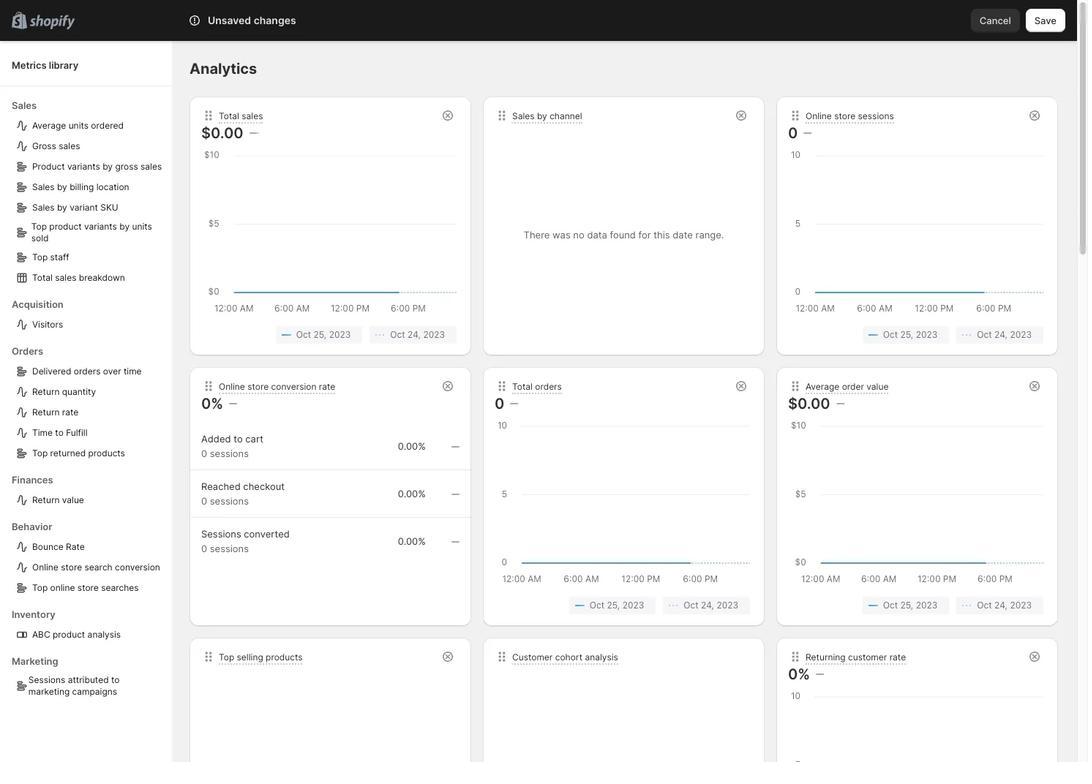 Task type: describe. For each thing, give the bounding box(es) containing it.
inventory
[[12, 609, 55, 621]]

unsaved changes
[[208, 14, 296, 26]]

time to fulfill
[[32, 427, 87, 438]]

sales by billing location button
[[12, 177, 166, 198]]

by inside button
[[57, 181, 67, 192]]

cancel
[[980, 15, 1011, 26]]

conversion
[[115, 562, 160, 573]]

0 vertical spatial units
[[69, 120, 89, 131]]

top online store searches button
[[12, 578, 166, 599]]

return rate button
[[12, 403, 166, 423]]

product for abc
[[53, 629, 85, 640]]

sales by variant sku
[[32, 202, 118, 213]]

acquisition
[[12, 299, 64, 310]]

top for top returned products
[[32, 448, 48, 459]]

gross
[[115, 161, 138, 172]]

top for top product variants by units sold
[[31, 221, 47, 232]]

online
[[32, 562, 58, 573]]

gross sales button
[[12, 136, 166, 157]]

sales by billing location
[[32, 181, 129, 192]]

online store search conversion button
[[12, 558, 166, 578]]

sales for gross sales
[[59, 141, 80, 151]]

online
[[50, 583, 75, 594]]

analysis
[[88, 629, 121, 640]]

by inside 'button'
[[57, 202, 67, 213]]

product
[[32, 161, 65, 172]]

top for top online store searches
[[32, 583, 48, 594]]

delivered orders over time button
[[12, 362, 166, 382]]

rate
[[66, 542, 85, 553]]

acquisition menu
[[12, 288, 166, 335]]

marketing menu
[[12, 645, 166, 701]]

top returned products
[[32, 448, 125, 459]]

return quantity
[[32, 386, 96, 397]]

location
[[96, 181, 129, 192]]

top online store searches
[[32, 583, 139, 594]]

sales for sales by billing location
[[32, 181, 55, 192]]

to inside "sessions attributed to marketing campaigns"
[[111, 675, 120, 686]]

searches
[[101, 583, 139, 594]]

sessions attributed to marketing campaigns
[[28, 675, 120, 697]]

abc product analysis
[[32, 629, 121, 640]]

return quantity button
[[12, 382, 166, 403]]

finances menu
[[12, 464, 166, 511]]

to inside orders menu
[[55, 427, 64, 438]]

save
[[1035, 15, 1057, 26]]

orders
[[12, 345, 43, 357]]

top staff
[[32, 252, 69, 263]]

save button
[[1026, 9, 1066, 32]]

sales for total sales breakdown
[[55, 272, 76, 283]]

metrics
[[12, 59, 47, 71]]

by inside button
[[103, 161, 113, 172]]

product variants by gross sales
[[32, 161, 162, 172]]

campaigns
[[72, 686, 117, 697]]

quantity
[[62, 386, 96, 397]]

inventory menu
[[12, 599, 166, 645]]

average units ordered button
[[12, 116, 166, 136]]

return value button
[[12, 490, 166, 511]]

finances
[[12, 474, 53, 486]]

products
[[88, 448, 125, 459]]

average units ordered
[[32, 120, 124, 131]]

top returned products button
[[12, 443, 166, 464]]

search
[[85, 562, 112, 573]]

top product variants by units sold button
[[12, 218, 166, 247]]

sales menu
[[12, 89, 166, 288]]

visitors button
[[12, 315, 166, 335]]

return rate
[[32, 407, 79, 418]]

orders
[[74, 366, 101, 377]]

staff
[[50, 252, 69, 263]]

over
[[103, 366, 121, 377]]

changes
[[254, 14, 296, 26]]

return for return quantity
[[32, 386, 60, 397]]

cancel button
[[971, 9, 1020, 32]]



Task type: vqa. For each thing, say whether or not it's contained in the screenshot.
Average
yes



Task type: locate. For each thing, give the bounding box(es) containing it.
sales down average units ordered at the top
[[59, 141, 80, 151]]

bounce
[[32, 542, 63, 553]]

return up the time
[[32, 407, 60, 418]]

top up sold on the top
[[31, 221, 47, 232]]

store inside online store search conversion button
[[61, 562, 82, 573]]

product down sales by variant sku
[[49, 221, 82, 232]]

by left "gross"
[[103, 161, 113, 172]]

0 horizontal spatial units
[[69, 120, 89, 131]]

sales inside button
[[32, 181, 55, 192]]

0 vertical spatial to
[[55, 427, 64, 438]]

by left 'variant'
[[57, 202, 67, 213]]

return down delivered
[[32, 386, 60, 397]]

variants down sku
[[84, 221, 117, 232]]

product inside top product variants by units sold
[[49, 221, 82, 232]]

product right abc
[[53, 629, 85, 640]]

gross
[[32, 141, 56, 151]]

units up gross sales button
[[69, 120, 89, 131]]

1 horizontal spatial to
[[111, 675, 120, 686]]

by left billing
[[57, 181, 67, 192]]

product variants by gross sales button
[[12, 157, 166, 177]]

sales up sold on the top
[[32, 202, 55, 213]]

marketing
[[28, 686, 70, 697]]

store inside the top online store searches button
[[77, 583, 99, 594]]

sales inside "button"
[[55, 272, 76, 283]]

top inside button
[[32, 448, 48, 459]]

top staff button
[[12, 247, 166, 268]]

top for top staff
[[32, 252, 48, 263]]

attributed
[[68, 675, 109, 686]]

0 vertical spatial variants
[[67, 161, 100, 172]]

variant
[[70, 202, 98, 213]]

2 vertical spatial return
[[32, 495, 60, 506]]

behavior
[[12, 521, 52, 533]]

sales for sales by variant sku
[[32, 202, 55, 213]]

to
[[55, 427, 64, 438], [111, 675, 120, 686]]

sku
[[100, 202, 118, 213]]

1 horizontal spatial units
[[132, 221, 152, 232]]

unsaved
[[208, 14, 251, 26]]

total
[[32, 272, 53, 283]]

sales
[[59, 141, 80, 151], [141, 161, 162, 172], [55, 272, 76, 283]]

1 return from the top
[[32, 386, 60, 397]]

store down online store search conversion button
[[77, 583, 99, 594]]

1 vertical spatial return
[[32, 407, 60, 418]]

delivered orders over time
[[32, 366, 142, 377]]

library
[[49, 59, 78, 71]]

return inside finances menu
[[32, 495, 60, 506]]

2 vertical spatial sales
[[32, 202, 55, 213]]

store down rate on the left bottom
[[61, 562, 82, 573]]

to up campaigns
[[111, 675, 120, 686]]

1 vertical spatial product
[[53, 629, 85, 640]]

bounce rate button
[[12, 537, 166, 558]]

variants inside product variants by gross sales button
[[67, 161, 100, 172]]

0 vertical spatial sales
[[12, 100, 37, 111]]

online store search conversion
[[32, 562, 160, 573]]

0 horizontal spatial to
[[55, 427, 64, 438]]

units down sales by variant sku 'button'
[[132, 221, 152, 232]]

return down "finances"
[[32, 495, 60, 506]]

product for top
[[49, 221, 82, 232]]

return for return rate
[[32, 407, 60, 418]]

top product variants by units sold
[[31, 221, 152, 244]]

1 vertical spatial sales
[[32, 181, 55, 192]]

delivered
[[32, 366, 71, 377]]

0 vertical spatial product
[[49, 221, 82, 232]]

time to fulfill button
[[12, 423, 166, 443]]

1 vertical spatial store
[[77, 583, 99, 594]]

average
[[32, 120, 66, 131]]

variants
[[67, 161, 100, 172], [84, 221, 117, 232]]

behavior menu
[[12, 511, 166, 599]]

variants up billing
[[67, 161, 100, 172]]

orders menu
[[12, 335, 166, 464]]

return value
[[32, 495, 84, 506]]

value
[[62, 495, 84, 506]]

0 vertical spatial store
[[61, 562, 82, 573]]

1 vertical spatial to
[[111, 675, 120, 686]]

3 return from the top
[[32, 495, 60, 506]]

bounce rate
[[32, 542, 85, 553]]

sales down staff
[[55, 272, 76, 283]]

variants inside top product variants by units sold
[[84, 221, 117, 232]]

2 return from the top
[[32, 407, 60, 418]]

total sales breakdown
[[32, 272, 125, 283]]

no change image
[[249, 127, 257, 139], [804, 127, 812, 139], [229, 398, 237, 410], [510, 398, 518, 410], [836, 398, 844, 410], [452, 489, 460, 501], [452, 536, 460, 548], [816, 669, 824, 681]]

product inside button
[[53, 629, 85, 640]]

sales right "gross"
[[141, 161, 162, 172]]

top down the time
[[32, 448, 48, 459]]

fulfill
[[66, 427, 87, 438]]

sales inside 'button'
[[32, 202, 55, 213]]

top down online
[[32, 583, 48, 594]]

sales down product
[[32, 181, 55, 192]]

total sales breakdown button
[[12, 268, 166, 288]]

no change image
[[452, 441, 460, 453]]

visitors
[[32, 319, 63, 330]]

top
[[31, 221, 47, 232], [32, 252, 48, 263], [32, 448, 48, 459], [32, 583, 48, 594]]

abc product analysis button
[[12, 625, 166, 645]]

to right the time
[[55, 427, 64, 438]]

time
[[124, 366, 142, 377]]

billing
[[70, 181, 94, 192]]

2 vertical spatial sales
[[55, 272, 76, 283]]

sales by variant sku button
[[12, 198, 166, 218]]

units
[[69, 120, 89, 131], [132, 221, 152, 232]]

sold
[[31, 233, 49, 244]]

product
[[49, 221, 82, 232], [53, 629, 85, 640]]

0 vertical spatial return
[[32, 386, 60, 397]]

by inside top product variants by units sold
[[119, 221, 130, 232]]

1 vertical spatial variants
[[84, 221, 117, 232]]

by down sales by variant sku 'button'
[[119, 221, 130, 232]]

sessions attributed to marketing campaigns button
[[12, 672, 166, 701]]

gross sales
[[32, 141, 80, 151]]

units inside top product variants by units sold
[[132, 221, 152, 232]]

top down sold on the top
[[32, 252, 48, 263]]

metrics library
[[12, 59, 78, 71]]

0 vertical spatial sales
[[59, 141, 80, 151]]

rate
[[62, 407, 79, 418]]

sales up average
[[12, 100, 37, 111]]

1 vertical spatial units
[[132, 221, 152, 232]]

store
[[61, 562, 82, 573], [77, 583, 99, 594]]

by
[[103, 161, 113, 172], [57, 181, 67, 192], [57, 202, 67, 213], [119, 221, 130, 232]]

sales
[[12, 100, 37, 111], [32, 181, 55, 192], [32, 202, 55, 213]]

return
[[32, 386, 60, 397], [32, 407, 60, 418], [32, 495, 60, 506]]

marketing
[[12, 656, 58, 667]]

abc
[[32, 629, 50, 640]]

sessions
[[28, 675, 65, 686]]

ordered
[[91, 120, 124, 131]]

time
[[32, 427, 53, 438]]

1 vertical spatial sales
[[141, 161, 162, 172]]

top inside top product variants by units sold
[[31, 221, 47, 232]]

breakdown
[[79, 272, 125, 283]]

sales for sales
[[12, 100, 37, 111]]

top inside behavior menu
[[32, 583, 48, 594]]

returned
[[50, 448, 86, 459]]

return inside button
[[32, 407, 60, 418]]

analytics
[[190, 60, 257, 78]]

return for return value
[[32, 495, 60, 506]]



